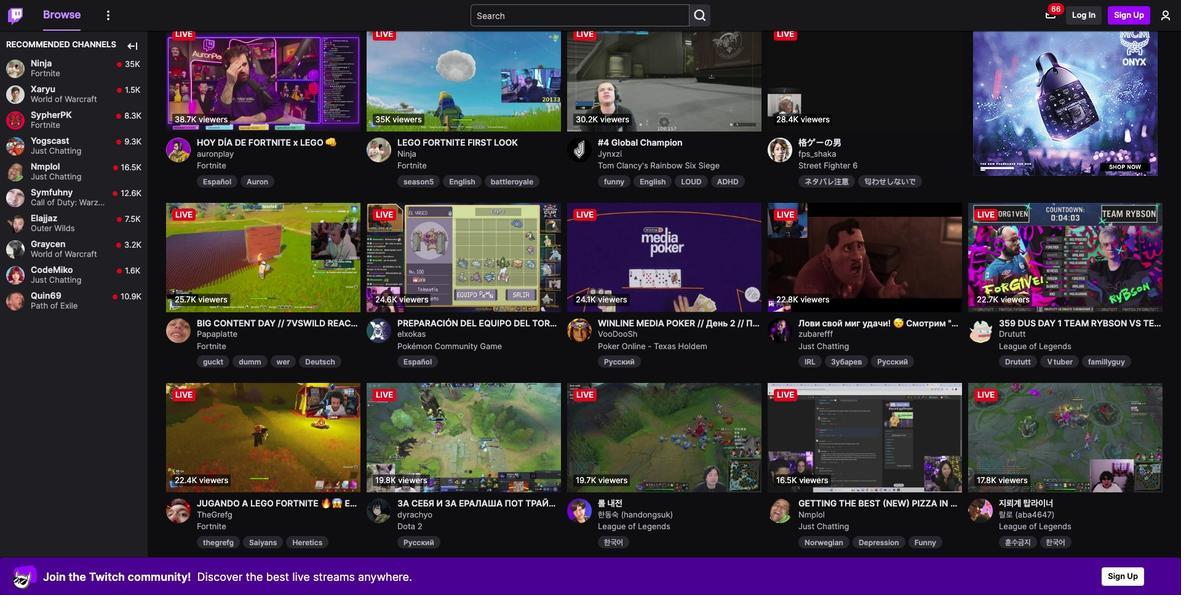 Task type: describe. For each thing, give the bounding box(es) containing it.
papaplatte image
[[166, 318, 191, 343]]

symfuhny call of duty: warzone
[[31, 187, 112, 207]]

of inside 롤 내전 한동숙 (handongsuk) league of legends
[[628, 522, 636, 532]]

league of legends link for 한동숙
[[598, 522, 670, 532]]

fortnite link for thegrefg
[[197, 522, 226, 532]]

fortnite inside sypherpk fortnite
[[31, 120, 60, 130]]

english button for first
[[443, 175, 482, 188]]

coolcat image
[[12, 565, 37, 589]]

equipo
[[479, 318, 512, 328]]

tom
[[598, 161, 614, 171]]

2 horizontal spatial русский button
[[871, 356, 914, 368]]

sypherpk fortnite
[[31, 110, 72, 130]]

preparación del equipo del torneo hasta el sorteo !discordsod elxokas pokémon community game
[[397, 318, 701, 351]]

street
[[799, 161, 822, 171]]

hasta
[[570, 318, 600, 328]]

!winline
[[850, 318, 882, 328]]

aba4647 playing league of legends image
[[968, 384, 1163, 493]]

recommended channels group
[[0, 31, 148, 314]]

just for yogscast
[[31, 146, 47, 156]]

@extraemily
[[1010, 498, 1063, 509]]

papaplatte playing fortnite image
[[166, 203, 360, 312]]

league inside "359 dus day 1 team rybson vs team fo drututt league of legends"
[[999, 341, 1027, 351]]

funny
[[604, 177, 624, 186]]

drututt image
[[968, 318, 993, 343]]

legends for 지뢰계 탑라이너
[[1039, 522, 1072, 532]]

!discordsod
[[652, 318, 701, 328]]

handongsuk playing league of legends image
[[567, 384, 762, 493]]

symfuhny
[[31, 187, 73, 198]]

of inside "359 dus day 1 team rybson vs team fo drututt league of legends"
[[1029, 341, 1037, 351]]

롤 내전 한동숙 (handongsuk) league of legends
[[598, 498, 673, 532]]

depression button
[[853, 536, 905, 549]]

saiyans button
[[243, 536, 283, 549]]

champion
[[640, 137, 683, 148]]

streams
[[313, 571, 355, 584]]

community!
[[128, 571, 191, 584]]

nmplol inside getting the best (new) pizza in austin with @extraemily nmplol just chatting
[[799, 510, 825, 520]]

0 vertical spatial sign
[[1114, 10, 1131, 20]]

season5 button
[[397, 175, 440, 188]]

just chatting link for getting
[[799, 522, 849, 532]]

famillyguy button
[[1082, 356, 1131, 368]]

wilds
[[54, 223, 75, 233]]

outer
[[31, 223, 52, 233]]

english button for champion
[[634, 175, 672, 188]]

первый
[[746, 318, 783, 328]]

2 del from the left
[[514, 318, 530, 328]]

fortnite up xaryu
[[31, 68, 60, 78]]

of inside quin69 path of exile
[[50, 301, 58, 311]]

2 inside winline media poker // день 2 // первый фрибет стол !winline voodoosh poker online - texas holdem
[[730, 318, 735, 328]]

1 // from the left
[[697, 318, 704, 328]]

thegrefg playing fortnite image
[[166, 384, 360, 493]]

탑라이너
[[1024, 498, 1053, 509]]

랄로 image
[[968, 499, 993, 524]]

1 vertical spatial sign up button
[[1102, 568, 1144, 586]]

fighter
[[824, 161, 851, 171]]

🪕
[[1005, 318, 1016, 328]]

legends inside "359 dus day 1 team rybson vs team fo drututt league of legends"
[[1039, 341, 1072, 351]]

drututt inside "359 dus day 1 team rybson vs team fo drututt league of legends"
[[999, 329, 1026, 339]]

adhd
[[717, 177, 739, 186]]

sorteo
[[614, 318, 650, 328]]

匂わせしないで
[[864, 177, 916, 186]]

legends for 롤 내전
[[638, 522, 670, 532]]

call
[[31, 198, 45, 207]]

guckt button
[[197, 356, 230, 368]]

jynxzi playing tom clancy's rainbow six siege image
[[567, 22, 762, 132]]

thegrefg link
[[197, 499, 360, 521]]

loud
[[681, 177, 702, 186]]

xaryu world of warcraft
[[31, 84, 97, 104]]

匂わせしないで button
[[858, 175, 922, 188]]

elajjaz outer wilds
[[31, 213, 75, 233]]

live
[[292, 571, 310, 584]]

getting the best (new) pizza in austin with @extraemily nmplol just chatting
[[799, 498, 1063, 532]]

1 vertical spatial sign up
[[1108, 572, 1138, 582]]

(new)
[[883, 498, 910, 509]]

auronplay playing fortnite image
[[166, 22, 360, 132]]

texas
[[654, 341, 676, 351]]

день
[[706, 318, 728, 328]]

austin
[[950, 498, 983, 509]]

getting
[[799, 498, 837, 509]]

2 한국어 from the left
[[1046, 538, 1065, 547]]

chatting inside the лови свой миг удачи! 😴 смотрим "тайна коко" 🪕 начало в 18:38 zubarefff just chatting
[[817, 341, 849, 351]]

pizza
[[912, 498, 937, 509]]

elxokas image
[[367, 318, 391, 343]]

👊
[[326, 137, 337, 148]]

格ゲーの男 fps_shaka street fighter 6
[[799, 137, 858, 171]]

2 team from the left
[[1143, 318, 1168, 328]]

#4 global champion jynxzi tom clancy's rainbow six siege
[[598, 137, 720, 171]]

papaplatte link
[[197, 318, 360, 341]]

지뢰계
[[999, 498, 1021, 509]]

nmplol inside nmplol just chatting
[[31, 161, 60, 172]]

7.5k
[[125, 214, 141, 224]]

fortnite inside hoy día de fortnite x lego 👊 auronplay fortnite
[[197, 161, 226, 171]]

xaryu
[[31, 84, 55, 94]]

browse
[[43, 8, 81, 21]]

auronplay image
[[166, 138, 191, 162]]

dus
[[1018, 318, 1036, 328]]

ninja inside the ninja fortnite
[[31, 58, 52, 69]]

duty:
[[57, 198, 77, 207]]

1 한국어 button from the left
[[598, 536, 629, 549]]

зубарев
[[831, 358, 862, 367]]

#4
[[598, 137, 609, 148]]

irl
[[805, 358, 816, 367]]

Search Input search field
[[471, 4, 690, 26]]

preparación
[[397, 318, 458, 328]]

recommended
[[6, 39, 70, 49]]

deutsch
[[305, 358, 335, 367]]

codemiko image
[[6, 266, 25, 285]]

yogscast just chatting
[[31, 136, 81, 156]]

poker
[[598, 341, 620, 351]]

chatting for codemiko
[[49, 275, 81, 285]]

yogscast image
[[6, 137, 25, 155]]

español for the bottommost español button
[[404, 358, 432, 367]]

в
[[1052, 318, 1057, 328]]

chatting for yogscast
[[49, 146, 81, 156]]

battleroyale
[[491, 177, 533, 186]]

poker online - texas holdem link
[[598, 341, 707, 351]]

2 한국어 button from the left
[[1040, 536, 1071, 549]]

of inside symfuhny call of duty: warzone
[[47, 198, 55, 207]]

recommended channels
[[6, 39, 116, 49]]

1 한국어 from the left
[[604, 538, 623, 547]]

poker
[[666, 318, 695, 328]]

359 dus day 1 team rybson vs team fo drututt league of legends
[[999, 318, 1181, 351]]

winline
[[598, 318, 634, 328]]

loud button
[[675, 175, 708, 188]]

online
[[622, 341, 646, 351]]

warzone
[[79, 198, 112, 207]]

fortnite link for ninja
[[397, 161, 427, 171]]

nmplol just chatting
[[31, 161, 81, 182]]

día
[[218, 137, 233, 148]]

drututt inside button
[[1005, 358, 1031, 367]]

vs
[[1129, 318, 1141, 328]]

first
[[468, 137, 492, 148]]

quin69 image
[[6, 292, 25, 310]]

lego fortnite first look ninja fortnite
[[397, 137, 518, 171]]

league for 롤 내전
[[598, 522, 626, 532]]

join
[[43, 571, 66, 584]]

fps_shaka image
[[768, 138, 792, 162]]

русский for voodoosh
[[604, 358, 635, 367]]

twitch
[[89, 571, 125, 584]]

dota 2 link
[[397, 522, 422, 532]]

drututt playing league of legends image
[[968, 203, 1163, 312]]

league for 지뢰계 탑라이너
[[999, 522, 1027, 532]]

lego inside hoy día de fortnite x lego 👊 auronplay fortnite
[[300, 137, 323, 148]]

ネタバレ注意 button
[[799, 175, 855, 188]]

english for champion
[[640, 177, 666, 186]]



Task type: vqa. For each thing, say whether or not it's contained in the screenshot.
MONSTERS: Adventure
no



Task type: locate. For each thing, give the bounding box(es) containing it.
english for first
[[449, 177, 475, 186]]

just up norwegian button
[[799, 522, 815, 532]]

한동숙 image
[[567, 499, 592, 524]]

1 vertical spatial just chatting link
[[799, 522, 849, 532]]

team
[[1064, 318, 1089, 328], [1143, 318, 1168, 328]]

of inside xaryu world of warcraft
[[55, 94, 62, 104]]

lego inside lego fortnite first look ninja fortnite
[[397, 137, 421, 148]]

league down 랄로
[[999, 522, 1027, 532]]

warcraft for graycen
[[65, 249, 97, 259]]

pokémon community game link
[[397, 341, 502, 351]]

league inside 지뢰계 탑라이너 랄로 (aba4647) league of legends
[[999, 522, 1027, 532]]

1 horizontal spatial русский
[[604, 358, 635, 367]]

dota 2
[[397, 522, 422, 532]]

0 vertical spatial ninja
[[31, 58, 52, 69]]

up for bottom sign up button
[[1127, 572, 1138, 582]]

35k
[[125, 59, 140, 69]]

of right call
[[47, 198, 55, 207]]

// left день
[[697, 318, 704, 328]]

6
[[853, 161, 858, 171]]

1 lego from the left
[[300, 137, 323, 148]]

just down zubarefff
[[799, 341, 815, 351]]

zubarefff
[[799, 329, 833, 339]]

1 english from the left
[[449, 177, 475, 186]]

dota
[[397, 522, 415, 532]]

1 vertical spatial español
[[404, 358, 432, 367]]

1 team from the left
[[1064, 318, 1089, 328]]

ninja image
[[367, 138, 391, 162]]

world
[[31, 94, 53, 104], [31, 249, 53, 259]]

just up quin69
[[31, 275, 47, 285]]

fortnite link for papaplatte
[[197, 341, 226, 351]]

😴
[[893, 318, 904, 328]]

0 horizontal spatial 2
[[418, 522, 422, 532]]

-
[[648, 341, 652, 351]]

log in
[[1072, 10, 1096, 20]]

just chatting link for лови
[[799, 341, 849, 351]]

of inside graycen world of warcraft
[[55, 249, 62, 259]]

한국어 button down 한동숙
[[598, 536, 629, 549]]

0 horizontal spatial lego
[[300, 137, 323, 148]]

just inside getting the best (new) pizza in austin with @extraemily nmplol just chatting
[[799, 522, 815, 532]]

chatting up norwegian button
[[817, 522, 849, 532]]

the right the join
[[68, 571, 86, 584]]

18:38
[[1060, 318, 1083, 328]]

symfuhny image
[[6, 189, 25, 207]]

롤
[[598, 498, 605, 509]]

español for topmost español button
[[203, 177, 231, 186]]

0 horizontal spatial team
[[1064, 318, 1089, 328]]

of right path
[[50, 301, 58, 311]]

1 horizontal spatial english button
[[634, 175, 672, 188]]

0 horizontal spatial русский
[[404, 538, 434, 547]]

0 vertical spatial world
[[31, 94, 53, 104]]

just inside nmplol just chatting
[[31, 172, 47, 182]]

voodoosh image
[[567, 318, 592, 343]]

1 horizontal spatial lego
[[397, 137, 421, 148]]

1 horizontal spatial nmplol image
[[768, 499, 792, 524]]

fortnite up season5 button
[[397, 161, 427, 171]]

2 just chatting link from the top
[[799, 522, 849, 532]]

русский down dota 2
[[404, 538, 434, 547]]

torneo
[[532, 318, 568, 328]]

nmplol down the getting
[[799, 510, 825, 520]]

media
[[636, 318, 664, 328]]

warcraft up sypherpk
[[65, 94, 97, 104]]

legends inside 롤 내전 한동숙 (handongsuk) league of legends
[[638, 522, 670, 532]]

русский button for voodoosh
[[598, 356, 641, 368]]

2 down dyrachyo
[[418, 522, 422, 532]]

world up codemiko
[[31, 249, 53, 259]]

ninja right ninja icon
[[397, 149, 416, 159]]

1 horizontal spatial русский button
[[598, 356, 641, 368]]

2 english from the left
[[640, 177, 666, 186]]

chatting up nmplol just chatting
[[49, 146, 81, 156]]

warcraft inside graycen world of warcraft
[[65, 249, 97, 259]]

смотрим
[[906, 318, 946, 328]]

legends up ｖtuber "button"
[[1039, 341, 1072, 351]]

1 vertical spatial nmplol
[[799, 510, 825, 520]]

holdem
[[678, 341, 707, 351]]

chatting inside codemiko just chatting
[[49, 275, 81, 285]]

nmplol image down 'yogscast' image
[[6, 163, 25, 181]]

fortnite link down papaplatte
[[197, 341, 226, 351]]

0 horizontal spatial english
[[449, 177, 475, 186]]

team left fo
[[1143, 318, 1168, 328]]

fortnite up yogscast
[[31, 120, 60, 130]]

0 vertical spatial up
[[1133, 10, 1144, 20]]

fortnite inside lego fortnite first look ninja fortnite
[[423, 137, 466, 148]]

english down the tom clancy's rainbow six siege "link"
[[640, 177, 666, 186]]

nmplol image left the getting
[[768, 499, 792, 524]]

norwegian
[[805, 538, 843, 547]]

legends inside 지뢰계 탑라이너 랄로 (aba4647) league of legends
[[1039, 522, 1072, 532]]

1 horizontal spatial ninja
[[397, 149, 416, 159]]

12.6k
[[121, 188, 141, 198]]

fortnite link up season5 button
[[397, 161, 427, 171]]

up for the topmost sign up button
[[1133, 10, 1144, 20]]

league of legends link down (handongsuk)
[[598, 522, 670, 532]]

ninja down recommended on the left
[[31, 58, 52, 69]]

fortnite
[[248, 137, 291, 148], [423, 137, 466, 148]]

fortnite down auronplay
[[197, 161, 226, 171]]

norwegian button
[[799, 536, 849, 549]]

한국어 down 지뢰계 탑라이너 랄로 (aba4647) league of legends
[[1046, 538, 1065, 547]]

ninja playing fortnite image
[[367, 22, 561, 132]]

irl button
[[799, 356, 822, 368]]

graycen image
[[6, 240, 25, 259]]

just chatting link down zubarefff
[[799, 341, 849, 351]]

1 horizontal spatial fortnite
[[423, 137, 466, 148]]

1 horizontal spatial español button
[[397, 356, 438, 368]]

1 horizontal spatial del
[[514, 318, 530, 328]]

world up sypherpk
[[31, 94, 53, 104]]

0 vertical spatial español
[[203, 177, 231, 186]]

warcraft down wilds
[[65, 249, 97, 259]]

english down lego fortnite first look ninja fortnite
[[449, 177, 475, 186]]

chatting up зубарев button on the right bottom of page
[[817, 341, 849, 351]]

1 vertical spatial warcraft
[[65, 249, 97, 259]]

chatting for nmplol
[[49, 172, 81, 182]]

0 horizontal spatial 한국어
[[604, 538, 623, 547]]

papaplatte
[[197, 329, 238, 339]]

русский button down '😴'
[[871, 356, 914, 368]]

fortnite left first
[[423, 137, 466, 148]]

свой
[[822, 318, 843, 328]]

voodoosh
[[598, 329, 638, 339]]

dyrachyo playing dota 2 image
[[367, 384, 561, 493]]

just inside the лови свой миг удачи! 😴 смотрим "тайна коко" 🪕 начало в 18:38 zubarefff just chatting
[[799, 341, 815, 351]]

0 horizontal spatial the
[[68, 571, 86, 584]]

nmplol image
[[6, 163, 25, 181], [768, 499, 792, 524]]

just up symfuhny on the top of the page
[[31, 172, 47, 182]]

(handongsuk)
[[621, 510, 673, 520]]

0 vertical spatial nmplol image
[[6, 163, 25, 181]]

русский button for dyrachyo
[[397, 536, 440, 549]]

chatting up symfuhny on the top of the page
[[49, 172, 81, 182]]

0 horizontal spatial ninja
[[31, 58, 52, 69]]

2 warcraft from the top
[[65, 249, 97, 259]]

fortnite left "x"
[[248, 137, 291, 148]]

ｖtuber
[[1046, 358, 1073, 367]]

league up drututt button at the right
[[999, 341, 1027, 351]]

0 vertical spatial just chatting link
[[799, 341, 849, 351]]

1 horizontal spatial team
[[1143, 318, 1168, 328]]

2
[[730, 318, 735, 328], [418, 522, 422, 532]]

0 vertical spatial drututt
[[999, 329, 1026, 339]]

1 world from the top
[[31, 94, 53, 104]]

лови
[[799, 318, 820, 328]]

fortnite inside lego fortnite first look ninja fortnite
[[397, 161, 427, 171]]

nmplol playing just chatting image
[[768, 384, 962, 493]]

elxokas playing pokémon community game image
[[367, 203, 561, 312]]

just inside codemiko just chatting
[[31, 275, 47, 285]]

look
[[494, 137, 518, 148]]

0 horizontal spatial //
[[697, 318, 704, 328]]

channels
[[72, 39, 116, 49]]

1 horizontal spatial 한국어 button
[[1040, 536, 1071, 549]]

just for codemiko
[[31, 275, 47, 285]]

ninja inside lego fortnite first look ninja fortnite
[[397, 149, 416, 159]]

fps_shaka playing street fighter 6 image
[[768, 22, 962, 132]]

fortnite link down thegrefg
[[197, 522, 226, 532]]

funny
[[915, 538, 936, 547]]

jynxzi image
[[567, 138, 592, 162]]

adhd button
[[711, 175, 745, 188]]

chatting inside getting the best (new) pizza in austin with @extraemily nmplol just chatting
[[817, 522, 849, 532]]

league of legends link for day
[[999, 341, 1072, 351]]

chatting inside nmplol just chatting
[[49, 172, 81, 182]]

in
[[1089, 10, 1096, 20]]

world for xaryu
[[31, 94, 53, 104]]

elajjaz
[[31, 213, 57, 224]]

deutsch button
[[299, 356, 341, 368]]

thegrefg button
[[197, 536, 240, 549]]

zubarefff playing just chatting image
[[768, 203, 962, 312]]

1 vertical spatial world
[[31, 249, 53, 259]]

legends down (handongsuk)
[[638, 522, 670, 532]]

of down (handongsuk)
[[628, 522, 636, 532]]

just for nmplol
[[31, 172, 47, 182]]

русский button down poker
[[598, 356, 641, 368]]

0 horizontal spatial fortnite
[[248, 137, 291, 148]]

community
[[435, 341, 478, 351]]

league down 한동숙
[[598, 522, 626, 532]]

2 fortnite from the left
[[423, 137, 466, 148]]

0 vertical spatial sign up button
[[1108, 6, 1150, 25]]

0 horizontal spatial 한국어 button
[[598, 536, 629, 549]]

1 english button from the left
[[443, 175, 482, 188]]

best
[[266, 571, 289, 584]]

1 vertical spatial ninja
[[397, 149, 416, 159]]

sign
[[1114, 10, 1131, 20], [1108, 572, 1125, 582]]

1.6k
[[125, 266, 140, 276]]

legends down (aba4647)
[[1039, 522, 1072, 532]]

лови свой миг удачи! 😴 смотрим "тайна коко" 🪕 начало в 18:38 zubarefff just chatting
[[799, 318, 1083, 351]]

world inside xaryu world of warcraft
[[31, 94, 53, 104]]

한동숙
[[598, 510, 619, 520]]

sypherpk image
[[6, 111, 25, 130]]

chatting inside the yogscast just chatting
[[49, 146, 81, 156]]

in
[[939, 498, 948, 509]]

0 horizontal spatial español button
[[197, 175, 237, 188]]

of up codemiko
[[55, 249, 62, 259]]

한국어 down 한동숙
[[604, 538, 623, 547]]

1 vertical spatial sign
[[1108, 572, 1125, 582]]

1 horizontal spatial english
[[640, 177, 666, 186]]

league of legends link down the начало on the bottom of the page
[[999, 341, 1072, 351]]

of up sypherpk
[[55, 94, 62, 104]]

thegrefg image
[[166, 499, 191, 524]]

1 horizontal spatial the
[[246, 571, 263, 584]]

team right 1
[[1064, 318, 1089, 328]]

1
[[1058, 318, 1062, 328]]

league of legends link down (aba4647)
[[999, 522, 1072, 532]]

siege
[[699, 161, 720, 171]]

1 vertical spatial drututt
[[1005, 358, 1031, 367]]

warcraft for xaryu
[[65, 94, 97, 104]]

wer
[[277, 358, 290, 367]]

of inside 지뢰계 탑라이너 랄로 (aba4647) league of legends
[[1029, 522, 1037, 532]]

el
[[602, 318, 612, 328]]

just right 'yogscast' image
[[31, 146, 47, 156]]

1 vertical spatial nmplol image
[[768, 499, 792, 524]]

2 right день
[[730, 318, 735, 328]]

1 vertical spatial 2
[[418, 522, 422, 532]]

world inside graycen world of warcraft
[[31, 249, 53, 259]]

fortnite down thegrefg
[[197, 522, 226, 532]]

1 warcraft from the top
[[65, 94, 97, 104]]

ninja image
[[6, 59, 25, 78]]

1 horizontal spatial nmplol
[[799, 510, 825, 520]]

10.9k
[[121, 292, 141, 302]]

wer button
[[270, 356, 296, 368]]

log in button
[[1066, 6, 1102, 25]]

2 world from the top
[[31, 249, 53, 259]]

league inside 롤 내전 한동숙 (handongsuk) league of legends
[[598, 522, 626, 532]]

내전
[[608, 498, 622, 509]]

한국어 button
[[598, 536, 629, 549], [1040, 536, 1071, 549]]

path
[[31, 301, 48, 311]]

voodoosh playing poker online - texas holdem image
[[567, 203, 762, 312]]

//
[[697, 318, 704, 328], [738, 318, 744, 328]]

// right день
[[738, 318, 744, 328]]

exile
[[60, 301, 78, 311]]

fortnite down papaplatte
[[197, 341, 226, 351]]

0 horizontal spatial del
[[460, 318, 477, 328]]

drututt
[[999, 329, 1026, 339], [1005, 358, 1031, 367]]

0 vertical spatial sign up
[[1114, 10, 1144, 20]]

dyrachyo image
[[367, 499, 391, 524]]

world for graycen
[[31, 249, 53, 259]]

0 horizontal spatial nmplol
[[31, 161, 60, 172]]

english
[[449, 177, 475, 186], [640, 177, 666, 186]]

0 vertical spatial 2
[[730, 318, 735, 328]]

русский for dyrachyo
[[404, 538, 434, 547]]

the
[[839, 498, 856, 509]]

fortnite link for auronplay
[[197, 161, 226, 171]]

한국어 button down 지뢰계 탑라이너 랄로 (aba4647) league of legends
[[1040, 536, 1071, 549]]

1 just chatting link from the top
[[799, 341, 849, 351]]

0 horizontal spatial русский button
[[397, 536, 440, 549]]

league of legends link
[[999, 341, 1072, 351], [598, 522, 670, 532], [999, 522, 1072, 532]]

nmplol down the yogscast just chatting
[[31, 161, 60, 172]]

pokémon
[[397, 341, 432, 351]]

lego right "x"
[[300, 137, 323, 148]]

русский down poker
[[604, 358, 635, 367]]

español down auronplay
[[203, 177, 231, 186]]

xaryu image
[[6, 85, 25, 104]]

1 horizontal spatial español
[[404, 358, 432, 367]]

quin69
[[31, 291, 61, 301]]

русский down '😴'
[[877, 358, 908, 367]]

del up community
[[460, 318, 477, 328]]

русский button down dota 2
[[397, 536, 440, 549]]

the left the best
[[246, 571, 263, 584]]

español
[[203, 177, 231, 186], [404, 358, 432, 367]]

fortnite inside hoy día de fortnite x lego 👊 auronplay fortnite
[[248, 137, 291, 148]]

1 fortnite from the left
[[248, 137, 291, 148]]

español button down pokémon
[[397, 356, 438, 368]]

warcraft
[[65, 94, 97, 104], [65, 249, 97, 259]]

warcraft inside xaryu world of warcraft
[[65, 94, 97, 104]]

1 del from the left
[[460, 318, 477, 328]]

thegrefg
[[197, 510, 232, 520]]

1 horizontal spatial 2
[[730, 318, 735, 328]]

fortnite link down auronplay
[[197, 161, 226, 171]]

zubarefff image
[[768, 318, 792, 343]]

jynxzi
[[598, 149, 622, 159]]

thegrefg
[[203, 538, 234, 547]]

graycen world of warcraft
[[31, 239, 97, 259]]

just inside the yogscast just chatting
[[31, 146, 47, 156]]

1 the from the left
[[68, 571, 86, 584]]

heretics button
[[286, 536, 329, 549]]

0 horizontal spatial nmplol image
[[6, 163, 25, 181]]

legends
[[1039, 341, 1072, 351], [638, 522, 670, 532], [1039, 522, 1072, 532]]

1 horizontal spatial //
[[738, 318, 744, 328]]

2 horizontal spatial русский
[[877, 358, 908, 367]]

lego right ninja icon
[[397, 137, 421, 148]]

just chatting link up norwegian button
[[799, 522, 849, 532]]

0 vertical spatial español button
[[197, 175, 237, 188]]

16.5k
[[121, 163, 141, 173]]

2 english button from the left
[[634, 175, 672, 188]]

2 lego from the left
[[397, 137, 421, 148]]

2 the from the left
[[246, 571, 263, 584]]

2 // from the left
[[738, 318, 744, 328]]

0 horizontal spatial español
[[203, 177, 231, 186]]

of down (aba4647)
[[1029, 522, 1037, 532]]

español down pokémon
[[404, 358, 432, 367]]

elajjaz image
[[6, 214, 25, 233]]

heretics
[[292, 538, 323, 547]]

1 vertical spatial up
[[1127, 572, 1138, 582]]

español button down auronplay
[[197, 175, 237, 188]]

0 vertical spatial warcraft
[[65, 94, 97, 104]]

del right equipo
[[514, 318, 530, 328]]

with
[[985, 498, 1008, 509]]

league of legends link for 랄로
[[999, 522, 1072, 532]]

del
[[460, 318, 477, 328], [514, 318, 530, 328]]

chatting up quin69 path of exile
[[49, 275, 81, 285]]

of up drututt button at the right
[[1029, 341, 1037, 351]]

0 horizontal spatial english button
[[443, 175, 482, 188]]

hoy
[[197, 137, 216, 148]]

русский button
[[598, 356, 641, 368], [871, 356, 914, 368], [397, 536, 440, 549]]

0 vertical spatial nmplol
[[31, 161, 60, 172]]

english button down lego fortnite first look ninja fortnite
[[443, 175, 482, 188]]

fo
[[1170, 318, 1181, 328]]

1 horizontal spatial 한국어
[[1046, 538, 1065, 547]]

지뢰계 탑라이너 랄로 (aba4647) league of legends
[[999, 498, 1072, 532]]

1 vertical spatial español button
[[397, 356, 438, 368]]

english button down the tom clancy's rainbow six siege "link"
[[634, 175, 672, 188]]

quin69 path of exile
[[31, 291, 78, 311]]



